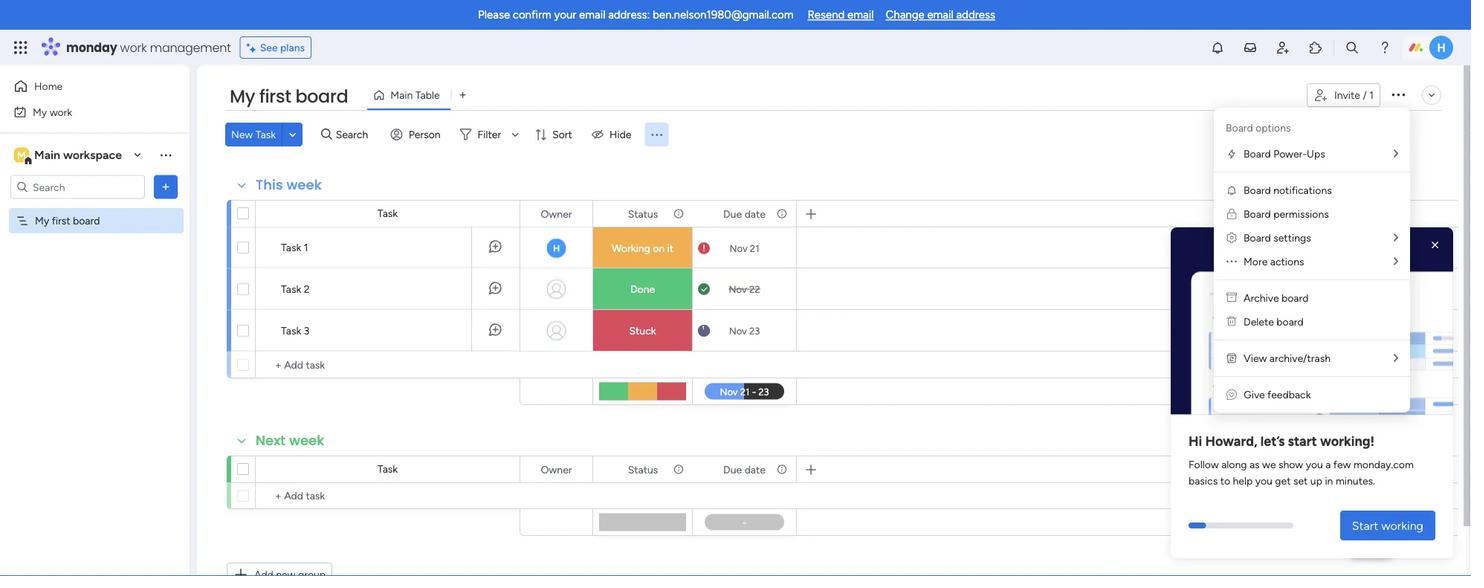 Task type: describe. For each thing, give the bounding box(es) containing it.
lottie animation image
[[1171, 233, 1454, 420]]

howard,
[[1206, 433, 1258, 449]]

settings
[[1274, 232, 1311, 244]]

see plans button
[[240, 36, 312, 59]]

workspace options image
[[158, 147, 173, 162]]

due date for due date field related to column information icon for due date
[[724, 207, 766, 220]]

owner for this week
[[541, 207, 572, 220]]

my inside button
[[33, 106, 47, 118]]

email for change email address
[[928, 8, 954, 22]]

email for resend email
[[848, 8, 874, 22]]

/
[[1363, 89, 1367, 101]]

owner for next week
[[541, 463, 572, 476]]

board for board permissions
[[1244, 208, 1271, 220]]

on
[[653, 242, 665, 255]]

next
[[256, 431, 286, 450]]

list arrow image for more actions
[[1394, 256, 1399, 267]]

2 status from the top
[[628, 463, 658, 476]]

notifications
[[1274, 184, 1332, 197]]

1 email from the left
[[579, 8, 606, 22]]

plans
[[280, 41, 305, 54]]

due date field for column information image for due date
[[720, 461, 770, 478]]

a
[[1326, 458, 1331, 471]]

dapulse admin menu image
[[1227, 232, 1237, 244]]

monday work management
[[66, 39, 231, 56]]

filter button
[[454, 123, 524, 146]]

board permissions
[[1244, 208, 1329, 220]]

archive board
[[1244, 292, 1309, 304]]

2 status field from the top
[[624, 461, 662, 478]]

1 inside button
[[1370, 89, 1374, 101]]

see plans
[[260, 41, 305, 54]]

view archive/trash
[[1244, 352, 1331, 365]]

this week
[[256, 175, 322, 194]]

person button
[[385, 123, 450, 146]]

basics
[[1189, 474, 1218, 487]]

v2 done deadline image
[[698, 282, 710, 296]]

change email address
[[886, 8, 996, 22]]

my first board inside list box
[[35, 215, 100, 227]]

board for board power-ups
[[1244, 148, 1271, 160]]

board inside list box
[[73, 215, 100, 227]]

as
[[1250, 458, 1260, 471]]

expand board header image
[[1426, 89, 1438, 101]]

apps image
[[1309, 40, 1324, 55]]

my work button
[[9, 100, 160, 124]]

start working
[[1352, 519, 1424, 533]]

My first board field
[[226, 84, 352, 109]]

management
[[150, 39, 231, 56]]

nov for working on it
[[730, 242, 748, 254]]

working
[[612, 242, 650, 255]]

list arrow image for view archive/trash
[[1394, 353, 1399, 364]]

howard image
[[1430, 36, 1454, 59]]

angle down image
[[289, 129, 296, 140]]

let's
[[1261, 433, 1285, 449]]

board power-ups
[[1244, 148, 1326, 160]]

due for column information icon for due date
[[724, 207, 742, 220]]

options image
[[1390, 85, 1408, 103]]

home button
[[9, 74, 160, 98]]

hide
[[610, 128, 632, 141]]

start
[[1288, 433, 1317, 449]]

new
[[231, 128, 253, 141]]

Search field
[[332, 124, 377, 145]]

main for main workspace
[[34, 148, 60, 162]]

sort button
[[529, 123, 581, 146]]

permissions
[[1274, 208, 1329, 220]]

monday
[[66, 39, 117, 56]]

view archive/trash image
[[1226, 352, 1238, 364]]

nov for done
[[729, 283, 747, 295]]

task inside button
[[256, 128, 276, 141]]

workspace image
[[14, 147, 29, 163]]

follow
[[1189, 458, 1219, 471]]

sort
[[553, 128, 572, 141]]

this
[[256, 175, 283, 194]]

close image
[[1428, 238, 1443, 253]]

1 vertical spatial 1
[[304, 241, 308, 254]]

v2 user feedback image
[[1227, 389, 1237, 401]]

my first board inside field
[[230, 84, 348, 109]]

resend email link
[[808, 8, 874, 22]]

1 horizontal spatial you
[[1306, 458, 1323, 471]]

start working button
[[1341, 511, 1436, 541]]

first inside field
[[259, 84, 291, 109]]

it
[[667, 242, 674, 255]]

1 status field from the top
[[624, 206, 662, 222]]

m
[[17, 149, 26, 161]]

due for column information image for due date
[[724, 463, 742, 476]]

help image
[[1378, 40, 1393, 55]]

delete
[[1244, 316, 1274, 328]]

column information image for status
[[673, 464, 685, 476]]

2
[[304, 283, 310, 296]]

board settings
[[1244, 232, 1311, 244]]

workspace
[[63, 148, 122, 162]]

done
[[630, 283, 655, 296]]

filter
[[478, 128, 501, 141]]

change email address link
[[886, 8, 996, 22]]

column information image for due date
[[776, 464, 788, 476]]

search everything image
[[1345, 40, 1360, 55]]

we
[[1263, 458, 1276, 471]]

please confirm your email address: ben.nelson1980@gmail.com
[[478, 8, 794, 22]]

1 date from the top
[[745, 207, 766, 220]]

board for board options
[[1226, 122, 1253, 134]]

invite / 1 button
[[1307, 83, 1381, 107]]

list arrow image for board power-ups
[[1394, 148, 1399, 159]]

address
[[957, 8, 996, 22]]

2 vertical spatial nov
[[729, 325, 747, 337]]

ben.nelson1980@gmail.com
[[653, 8, 794, 22]]

please
[[478, 8, 510, 22]]

main workspace
[[34, 148, 122, 162]]

hide button
[[586, 123, 641, 146]]

v2 permission outline image
[[1228, 208, 1237, 220]]

nov 21
[[730, 242, 760, 254]]

invite / 1
[[1335, 89, 1374, 101]]

dapulse archived image
[[1227, 292, 1237, 304]]

new task
[[231, 128, 276, 141]]

hi howard, let's start working!
[[1189, 433, 1375, 449]]

3
[[304, 325, 310, 337]]

actions
[[1271, 255, 1305, 268]]

my first board list box
[[0, 205, 190, 434]]

add view image
[[460, 90, 466, 101]]

few
[[1334, 458, 1351, 471]]



Task type: locate. For each thing, give the bounding box(es) containing it.
1 vertical spatial status
[[628, 463, 658, 476]]

along
[[1222, 458, 1247, 471]]

1 horizontal spatial column information image
[[776, 208, 788, 220]]

board up "more"
[[1244, 232, 1271, 244]]

1 due from the top
[[724, 207, 742, 220]]

invite
[[1335, 89, 1361, 101]]

invite members image
[[1276, 40, 1291, 55]]

give feedback
[[1244, 389, 1311, 401]]

1 vertical spatial due
[[724, 463, 742, 476]]

nov
[[730, 242, 748, 254], [729, 283, 747, 295], [729, 325, 747, 337]]

column information image
[[673, 208, 685, 220], [776, 208, 788, 220]]

0 horizontal spatial first
[[52, 215, 70, 227]]

board down archive board in the right of the page
[[1277, 316, 1304, 328]]

options
[[1256, 122, 1291, 134]]

0 horizontal spatial work
[[50, 106, 72, 118]]

week for next week
[[289, 431, 324, 450]]

week right this
[[287, 175, 322, 194]]

board
[[1226, 122, 1253, 134], [1244, 148, 1271, 160], [1244, 184, 1271, 197], [1244, 208, 1271, 220], [1244, 232, 1271, 244]]

2 column information image from the left
[[776, 208, 788, 220]]

you
[[1306, 458, 1323, 471], [1256, 474, 1273, 487]]

1 list arrow image from the top
[[1394, 256, 1399, 267]]

list arrow image
[[1394, 148, 1399, 159], [1394, 232, 1399, 243]]

more
[[1244, 255, 1268, 268]]

person
[[409, 128, 441, 141]]

start
[[1352, 519, 1379, 533]]

due
[[724, 207, 742, 220], [724, 463, 742, 476]]

you down we
[[1256, 474, 1273, 487]]

column information image
[[673, 464, 685, 476], [776, 464, 788, 476]]

main table button
[[367, 83, 451, 107]]

help
[[1358, 538, 1385, 554]]

due date field for column information icon for due date
[[720, 206, 770, 222]]

main right workspace image
[[34, 148, 60, 162]]

1 vertical spatial nov
[[729, 283, 747, 295]]

new task button
[[225, 123, 282, 146]]

0 horizontal spatial email
[[579, 8, 606, 22]]

1 vertical spatial week
[[289, 431, 324, 450]]

follow along as we show you a few monday.com basics to help you get set up in minutes.
[[1189, 458, 1414, 487]]

to
[[1221, 474, 1231, 487]]

my down search in workspace field
[[35, 215, 49, 227]]

power-
[[1274, 148, 1307, 160]]

Owner field
[[537, 206, 576, 222], [537, 461, 576, 478]]

1 horizontal spatial column information image
[[776, 464, 788, 476]]

0 vertical spatial first
[[259, 84, 291, 109]]

first
[[259, 84, 291, 109], [52, 215, 70, 227]]

v2 delete line image
[[1227, 316, 1237, 328]]

board notifications image
[[1226, 184, 1238, 196]]

1 list arrow image from the top
[[1394, 148, 1399, 159]]

resend email
[[808, 8, 874, 22]]

1 vertical spatial main
[[34, 148, 60, 162]]

2 due date from the top
[[724, 463, 766, 476]]

0 vertical spatial week
[[287, 175, 322, 194]]

status
[[628, 207, 658, 220], [628, 463, 658, 476]]

arrow down image
[[506, 126, 524, 144]]

1 vertical spatial first
[[52, 215, 70, 227]]

nov 22
[[729, 283, 760, 295]]

board right board notifications icon
[[1244, 184, 1271, 197]]

nov left 23
[[729, 325, 747, 337]]

list arrow image left close icon
[[1394, 232, 1399, 243]]

menu
[[1214, 108, 1411, 413]]

help button
[[1345, 534, 1397, 558]]

owner field for next week
[[537, 461, 576, 478]]

1 vertical spatial work
[[50, 106, 72, 118]]

0 vertical spatial due
[[724, 207, 742, 220]]

address:
[[608, 8, 650, 22]]

next week
[[256, 431, 324, 450]]

show
[[1279, 458, 1304, 471]]

column information image for due date
[[776, 208, 788, 220]]

+ Add task text field
[[263, 356, 513, 374]]

0 horizontal spatial you
[[1256, 474, 1273, 487]]

1 vertical spatial date
[[745, 463, 766, 476]]

work for monday
[[120, 39, 147, 56]]

first up angle down icon
[[259, 84, 291, 109]]

my up new
[[230, 84, 255, 109]]

board up delete board
[[1282, 292, 1309, 304]]

due date
[[724, 207, 766, 220], [724, 463, 766, 476]]

my first board up angle down icon
[[230, 84, 348, 109]]

minutes.
[[1336, 474, 1376, 487]]

1 horizontal spatial my first board
[[230, 84, 348, 109]]

2 list arrow image from the top
[[1394, 353, 1399, 364]]

give
[[1244, 389, 1265, 401]]

due date for due date field related to column information image for due date
[[724, 463, 766, 476]]

my down home
[[33, 106, 47, 118]]

0 vertical spatial date
[[745, 207, 766, 220]]

my
[[230, 84, 255, 109], [33, 106, 47, 118], [35, 215, 49, 227]]

archive/trash
[[1270, 352, 1331, 365]]

ups
[[1307, 148, 1326, 160]]

2 list arrow image from the top
[[1394, 232, 1399, 243]]

1 horizontal spatial 1
[[1370, 89, 1374, 101]]

board power-ups image
[[1226, 148, 1238, 160]]

first inside list box
[[52, 215, 70, 227]]

nov left 21
[[730, 242, 748, 254]]

week for this week
[[287, 175, 322, 194]]

board notifications
[[1244, 184, 1332, 197]]

view
[[1244, 352, 1267, 365]]

task 3
[[281, 325, 310, 337]]

0 horizontal spatial my first board
[[35, 215, 100, 227]]

0 vertical spatial 1
[[1370, 89, 1374, 101]]

my inside field
[[230, 84, 255, 109]]

Due date field
[[720, 206, 770, 222], [720, 461, 770, 478]]

0 vertical spatial owner field
[[537, 206, 576, 222]]

home
[[34, 80, 63, 93]]

2 date from the top
[[745, 463, 766, 476]]

0 vertical spatial due date field
[[720, 206, 770, 222]]

2 email from the left
[[848, 8, 874, 22]]

work inside button
[[50, 106, 72, 118]]

board for board notifications
[[1244, 184, 1271, 197]]

lottie animation element
[[1171, 228, 1454, 420]]

delete board
[[1244, 316, 1304, 328]]

monday.com
[[1354, 458, 1414, 471]]

hi
[[1189, 433, 1203, 449]]

0 horizontal spatial column information image
[[673, 208, 685, 220]]

help
[[1233, 474, 1253, 487]]

week right next
[[289, 431, 324, 450]]

1 horizontal spatial first
[[259, 84, 291, 109]]

1 vertical spatial my first board
[[35, 215, 100, 227]]

board up v2 search image
[[295, 84, 348, 109]]

1 horizontal spatial email
[[848, 8, 874, 22]]

0 vertical spatial status
[[628, 207, 658, 220]]

+ Add task text field
[[263, 487, 513, 505]]

2 horizontal spatial email
[[928, 8, 954, 22]]

menu containing board options
[[1214, 108, 1411, 413]]

see
[[260, 41, 278, 54]]

2 due date field from the top
[[720, 461, 770, 478]]

work down home
[[50, 106, 72, 118]]

board right the board power-ups icon
[[1244, 148, 1271, 160]]

1 vertical spatial list arrow image
[[1394, 232, 1399, 243]]

main left "table"
[[391, 89, 413, 101]]

0 vertical spatial you
[[1306, 458, 1323, 471]]

inbox image
[[1243, 40, 1258, 55]]

my first board down search in workspace field
[[35, 215, 100, 227]]

working
[[1382, 519, 1424, 533]]

board options
[[1226, 122, 1291, 134]]

1 up the 2
[[304, 241, 308, 254]]

progress bar
[[1189, 523, 1206, 529]]

1 column information image from the left
[[673, 208, 685, 220]]

1
[[1370, 89, 1374, 101], [304, 241, 308, 254]]

main inside main table "button"
[[391, 89, 413, 101]]

options image
[[158, 180, 173, 194]]

my work
[[33, 106, 72, 118]]

email right resend
[[848, 8, 874, 22]]

1 due date from the top
[[724, 207, 766, 220]]

0 vertical spatial main
[[391, 89, 413, 101]]

main table
[[391, 89, 440, 101]]

2 owner from the top
[[541, 463, 572, 476]]

column information image for status
[[673, 208, 685, 220]]

my first board
[[230, 84, 348, 109], [35, 215, 100, 227]]

0 vertical spatial status field
[[624, 206, 662, 222]]

board
[[295, 84, 348, 109], [73, 215, 100, 227], [1282, 292, 1309, 304], [1277, 316, 1304, 328]]

board up the board power-ups icon
[[1226, 122, 1253, 134]]

0 vertical spatial work
[[120, 39, 147, 56]]

archive
[[1244, 292, 1279, 304]]

email right the your
[[579, 8, 606, 22]]

nov left 22
[[729, 283, 747, 295]]

2 owner field from the top
[[537, 461, 576, 478]]

date
[[745, 207, 766, 220], [745, 463, 766, 476]]

v2 search image
[[321, 126, 332, 143]]

1 vertical spatial you
[[1256, 474, 1273, 487]]

1 owner field from the top
[[537, 206, 576, 222]]

workspace selection element
[[14, 146, 124, 165]]

0 vertical spatial due date
[[724, 207, 766, 220]]

stuck
[[629, 325, 656, 337]]

22
[[749, 283, 760, 295]]

your
[[554, 8, 577, 22]]

work for my
[[50, 106, 72, 118]]

task
[[256, 128, 276, 141], [378, 207, 398, 220], [281, 241, 301, 254], [281, 283, 301, 296], [281, 325, 301, 337], [378, 463, 398, 476]]

table
[[415, 89, 440, 101]]

task 1
[[281, 241, 308, 254]]

0 vertical spatial my first board
[[230, 84, 348, 109]]

board down search in workspace field
[[73, 215, 100, 227]]

0 vertical spatial list arrow image
[[1394, 256, 1399, 267]]

0 horizontal spatial 1
[[304, 241, 308, 254]]

board inside field
[[295, 84, 348, 109]]

list arrow image down options image
[[1394, 148, 1399, 159]]

1 horizontal spatial work
[[120, 39, 147, 56]]

1 vertical spatial due date field
[[720, 461, 770, 478]]

select product image
[[13, 40, 28, 55]]

1 vertical spatial owner field
[[537, 461, 576, 478]]

first down search in workspace field
[[52, 215, 70, 227]]

list arrow image
[[1394, 256, 1399, 267], [1394, 353, 1399, 364]]

v2 overdue deadline image
[[698, 241, 710, 255]]

Status field
[[624, 206, 662, 222], [624, 461, 662, 478]]

notifications image
[[1211, 40, 1225, 55]]

list arrow image for board settings
[[1394, 232, 1399, 243]]

work right monday
[[120, 39, 147, 56]]

my inside list box
[[35, 215, 49, 227]]

2 column information image from the left
[[776, 464, 788, 476]]

2 due from the top
[[724, 463, 742, 476]]

email
[[579, 8, 606, 22], [848, 8, 874, 22], [928, 8, 954, 22]]

1 vertical spatial due date
[[724, 463, 766, 476]]

in
[[1325, 474, 1334, 487]]

option
[[0, 207, 190, 210]]

1 vertical spatial owner
[[541, 463, 572, 476]]

1 horizontal spatial main
[[391, 89, 413, 101]]

owner field for this week
[[537, 206, 576, 222]]

1 vertical spatial list arrow image
[[1394, 353, 1399, 364]]

0 horizontal spatial column information image
[[673, 464, 685, 476]]

0 vertical spatial list arrow image
[[1394, 148, 1399, 159]]

1 right the /
[[1370, 89, 1374, 101]]

This week field
[[252, 175, 326, 195]]

up
[[1311, 474, 1323, 487]]

0 vertical spatial owner
[[541, 207, 572, 220]]

board right the v2 permission outline image on the top of the page
[[1244, 208, 1271, 220]]

working!
[[1321, 433, 1375, 449]]

more dots image
[[1227, 255, 1237, 268]]

task 2
[[281, 283, 310, 296]]

feedback
[[1268, 389, 1311, 401]]

resend
[[808, 8, 845, 22]]

main inside workspace selection 'element'
[[34, 148, 60, 162]]

Next week field
[[252, 431, 328, 451]]

board for board settings
[[1244, 232, 1271, 244]]

1 vertical spatial status field
[[624, 461, 662, 478]]

21
[[750, 242, 760, 254]]

owner
[[541, 207, 572, 220], [541, 463, 572, 476]]

menu image
[[649, 127, 664, 142]]

0 vertical spatial nov
[[730, 242, 748, 254]]

1 column information image from the left
[[673, 464, 685, 476]]

set
[[1294, 474, 1308, 487]]

1 status from the top
[[628, 207, 658, 220]]

you left a
[[1306, 458, 1323, 471]]

Search in workspace field
[[31, 178, 124, 196]]

1 due date field from the top
[[720, 206, 770, 222]]

main for main table
[[391, 89, 413, 101]]

get
[[1275, 474, 1291, 487]]

0 horizontal spatial main
[[34, 148, 60, 162]]

email right change
[[928, 8, 954, 22]]

work
[[120, 39, 147, 56], [50, 106, 72, 118]]

3 email from the left
[[928, 8, 954, 22]]

1 owner from the top
[[541, 207, 572, 220]]



Task type: vqa. For each thing, say whether or not it's contained in the screenshot.
THE TODAY
no



